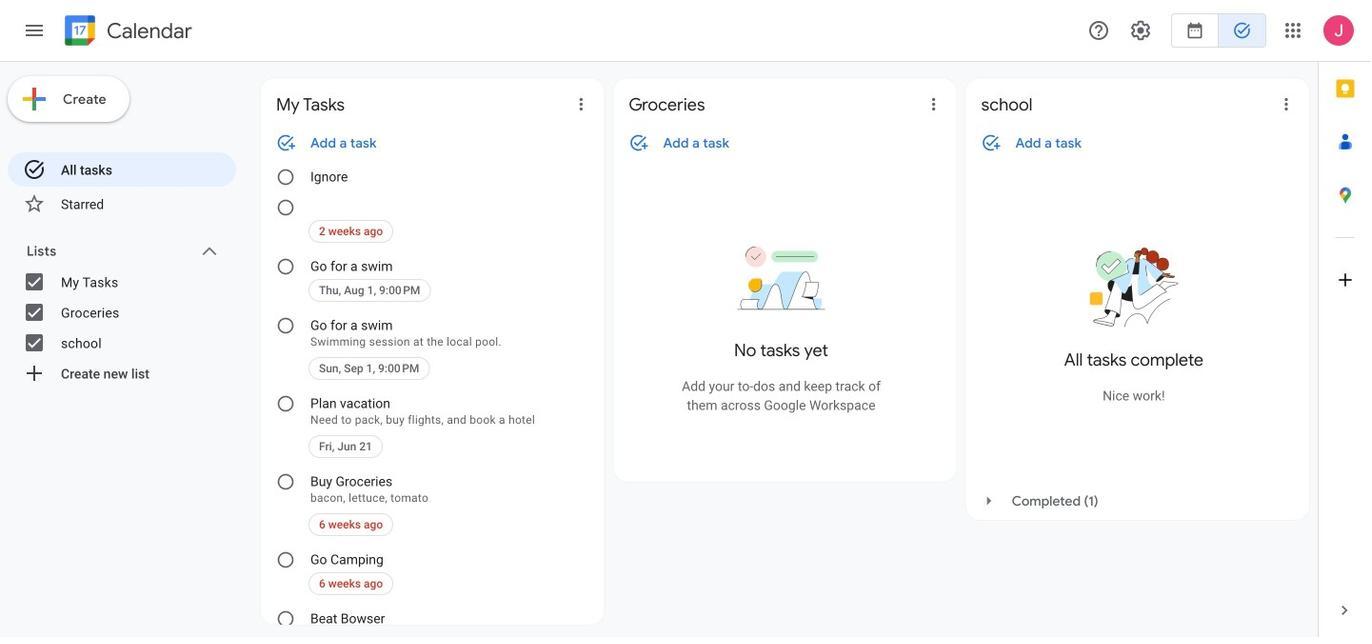 Task type: vqa. For each thing, say whether or not it's contained in the screenshot.
"Tasks Sidebar" icon
yes



Task type: locate. For each thing, give the bounding box(es) containing it.
heading inside calendar "element"
[[103, 20, 192, 42]]

heading
[[103, 20, 192, 42]]

tab list
[[1319, 62, 1371, 584]]

calendar element
[[61, 11, 192, 53]]



Task type: describe. For each thing, give the bounding box(es) containing it.
settings menu image
[[1129, 19, 1152, 42]]

support menu image
[[1087, 19, 1110, 42]]

tasks sidebar image
[[23, 19, 46, 42]]



